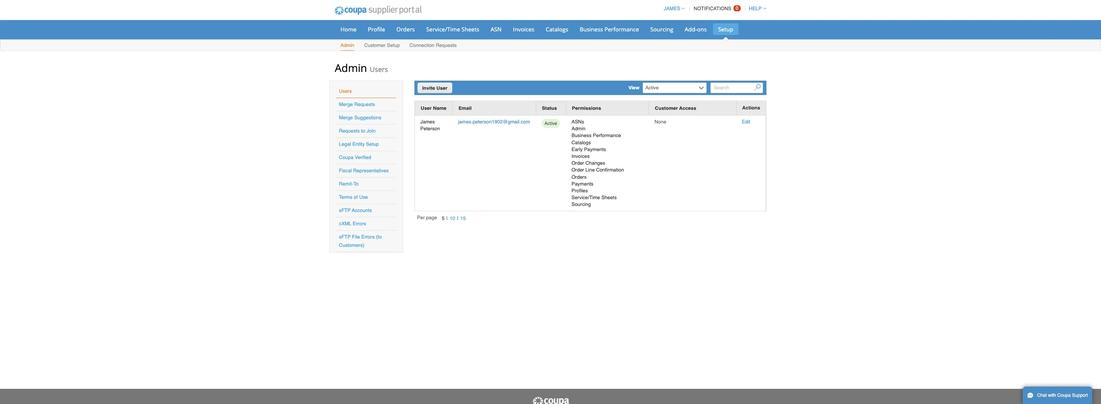 Task type: locate. For each thing, give the bounding box(es) containing it.
service/time up connection requests
[[426, 25, 460, 33]]

line
[[586, 167, 595, 173]]

legal entity setup
[[339, 141, 379, 147]]

terms of use link
[[339, 194, 368, 200]]

profile
[[368, 25, 385, 33]]

1 horizontal spatial service/time
[[572, 195, 600, 200]]

0 vertical spatial merge
[[339, 101, 353, 107]]

invoices
[[513, 25, 535, 33], [572, 153, 590, 159]]

order down early
[[572, 160, 584, 166]]

sheets inside asns admin business performance catalogs early payments invoices order changes order line confirmation orders payments profiles service/time sheets sourcing
[[602, 195, 617, 200]]

admin users
[[335, 61, 388, 75]]

1 vertical spatial customer
[[655, 105, 678, 111]]

fiscal representatives link
[[339, 168, 389, 173]]

payments up the profiles
[[572, 181, 594, 187]]

2 horizontal spatial setup
[[719, 25, 734, 33]]

navigation
[[661, 1, 767, 16], [417, 214, 468, 223]]

coupa supplier portal image
[[329, 1, 427, 20], [532, 397, 570, 404]]

sourcing link
[[646, 23, 679, 35]]

permissions
[[572, 105, 602, 111]]

edit link
[[742, 119, 751, 125]]

cxml errors link
[[339, 221, 366, 226]]

coupa inside button
[[1058, 393, 1071, 398]]

users down customer setup link
[[370, 65, 388, 74]]

service/time down the profiles
[[572, 195, 600, 200]]

1 vertical spatial sourcing
[[572, 202, 591, 207]]

entity
[[353, 141, 365, 147]]

connection requests link
[[409, 41, 457, 51]]

users inside "admin users"
[[370, 65, 388, 74]]

admin down admin link
[[335, 61, 367, 75]]

business right catalogs link
[[580, 25, 603, 33]]

requests left to
[[339, 128, 360, 134]]

0 horizontal spatial |
[[447, 215, 448, 221]]

terms
[[339, 194, 353, 200]]

2 vertical spatial admin
[[572, 126, 586, 131]]

| left 15
[[457, 215, 459, 221]]

1 vertical spatial coupa
[[1058, 393, 1071, 398]]

0 vertical spatial sheets
[[462, 25, 480, 33]]

merge down users link in the top of the page
[[339, 101, 353, 107]]

orders down 'line'
[[572, 174, 587, 180]]

0 vertical spatial order
[[572, 160, 584, 166]]

1 | from the left
[[447, 215, 448, 221]]

1 vertical spatial users
[[339, 88, 352, 94]]

1 horizontal spatial invoices
[[572, 153, 590, 159]]

requests down service/time sheets link
[[436, 42, 457, 48]]

1 sftp from the top
[[339, 208, 351, 213]]

payments
[[584, 146, 606, 152], [572, 181, 594, 187]]

sourcing inside asns admin business performance catalogs early payments invoices order changes order line confirmation orders payments profiles service/time sheets sourcing
[[572, 202, 591, 207]]

navigation containing notifications 0
[[661, 1, 767, 16]]

1 vertical spatial business
[[572, 133, 592, 138]]

1 horizontal spatial orders
[[572, 174, 587, 180]]

users link
[[339, 88, 352, 94]]

1 vertical spatial merge
[[339, 115, 353, 120]]

order left 'line'
[[572, 167, 584, 173]]

1 vertical spatial sftp
[[339, 234, 351, 240]]

legal entity setup link
[[339, 141, 379, 147]]

edit
[[742, 119, 751, 125]]

requests for connection requests
[[436, 42, 457, 48]]

errors down "accounts" at bottom left
[[353, 221, 366, 226]]

1 horizontal spatial users
[[370, 65, 388, 74]]

errors inside 'sftp file errors (to customers)'
[[361, 234, 375, 240]]

merge down merge requests link
[[339, 115, 353, 120]]

business performance link
[[575, 23, 644, 35]]

support
[[1073, 393, 1089, 398]]

orders
[[397, 25, 415, 33], [572, 174, 587, 180]]

chat with coupa support
[[1038, 393, 1089, 398]]

search image
[[754, 84, 761, 91]]

customer access button
[[655, 104, 697, 112]]

customer down profile link
[[364, 42, 386, 48]]

1 horizontal spatial james
[[664, 6, 681, 11]]

0 horizontal spatial navigation
[[417, 214, 468, 223]]

1 horizontal spatial navigation
[[661, 1, 767, 16]]

0 vertical spatial james
[[664, 6, 681, 11]]

View text field
[[644, 83, 697, 93]]

2 order from the top
[[572, 167, 584, 173]]

to
[[354, 181, 359, 187]]

0 vertical spatial errors
[[353, 221, 366, 226]]

0 vertical spatial admin
[[341, 42, 355, 48]]

james for james
[[664, 6, 681, 11]]

0 vertical spatial customer
[[364, 42, 386, 48]]

james up the peterson on the left of page
[[421, 119, 435, 125]]

0 horizontal spatial setup
[[366, 141, 379, 147]]

0 vertical spatial requests
[[436, 42, 457, 48]]

james up sourcing link
[[664, 6, 681, 11]]

payments up changes
[[584, 146, 606, 152]]

1 horizontal spatial coupa
[[1058, 393, 1071, 398]]

sftp for sftp file errors (to customers)
[[339, 234, 351, 240]]

asn link
[[486, 23, 507, 35]]

sftp up customers)
[[339, 234, 351, 240]]

1 horizontal spatial user
[[437, 85, 448, 91]]

1 vertical spatial service/time
[[572, 195, 600, 200]]

1 vertical spatial order
[[572, 167, 584, 173]]

setup down join
[[366, 141, 379, 147]]

requests for merge requests
[[354, 101, 375, 107]]

errors left (to
[[361, 234, 375, 240]]

0 horizontal spatial sheets
[[462, 25, 480, 33]]

requests up suggestions
[[354, 101, 375, 107]]

suggestions
[[354, 115, 382, 120]]

sheets left asn link
[[462, 25, 480, 33]]

customer access
[[655, 105, 697, 111]]

users up merge requests
[[339, 88, 352, 94]]

1 horizontal spatial sourcing
[[651, 25, 674, 33]]

orders inside asns admin business performance catalogs early payments invoices order changes order line confirmation orders payments profiles service/time sheets sourcing
[[572, 174, 587, 180]]

1 vertical spatial setup
[[387, 42, 400, 48]]

1 vertical spatial performance
[[593, 133, 621, 138]]

email button
[[459, 104, 472, 112]]

orders up connection
[[397, 25, 415, 33]]

admin link
[[340, 41, 355, 51]]

business down asns
[[572, 133, 592, 138]]

0 horizontal spatial customer
[[364, 42, 386, 48]]

sourcing down the profiles
[[572, 202, 591, 207]]

invoices down early
[[572, 153, 590, 159]]

user inside button
[[421, 105, 432, 111]]

1 vertical spatial orders
[[572, 174, 587, 180]]

sourcing
[[651, 25, 674, 33], [572, 202, 591, 207]]

0 vertical spatial sftp
[[339, 208, 351, 213]]

1 merge from the top
[[339, 101, 353, 107]]

requests to join link
[[339, 128, 376, 134]]

0 vertical spatial performance
[[605, 25, 639, 33]]

requests to join
[[339, 128, 376, 134]]

james inside navigation
[[664, 6, 681, 11]]

service/time
[[426, 25, 460, 33], [572, 195, 600, 200]]

setup down orders link
[[387, 42, 400, 48]]

customer up none
[[655, 105, 678, 111]]

home link
[[336, 23, 362, 35]]

merge requests link
[[339, 101, 375, 107]]

catalogs up early
[[572, 140, 591, 145]]

Search text field
[[711, 83, 764, 93]]

merge for merge requests
[[339, 101, 353, 107]]

1 vertical spatial catalogs
[[572, 140, 591, 145]]

user name button
[[421, 104, 447, 112]]

2 | from the left
[[457, 215, 459, 221]]

1 horizontal spatial setup
[[387, 42, 400, 48]]

invite user
[[422, 85, 448, 91]]

0 horizontal spatial invoices
[[513, 25, 535, 33]]

2 sftp from the top
[[339, 234, 351, 240]]

profile link
[[363, 23, 390, 35]]

fiscal representatives
[[339, 168, 389, 173]]

sftp inside 'sftp file errors (to customers)'
[[339, 234, 351, 240]]

2 vertical spatial requests
[[339, 128, 360, 134]]

coupa right with
[[1058, 393, 1071, 398]]

0 horizontal spatial james
[[421, 119, 435, 125]]

user left name
[[421, 105, 432, 111]]

sftp
[[339, 208, 351, 213], [339, 234, 351, 240]]

representatives
[[353, 168, 389, 173]]

notifications 0
[[694, 5, 739, 11]]

errors
[[353, 221, 366, 226], [361, 234, 375, 240]]

1 vertical spatial requests
[[354, 101, 375, 107]]

0 vertical spatial payments
[[584, 146, 606, 152]]

james.peterson1902@gmail.com link
[[458, 119, 530, 125]]

catalogs right invoices link
[[546, 25, 569, 33]]

1 vertical spatial user
[[421, 105, 432, 111]]

setup
[[719, 25, 734, 33], [387, 42, 400, 48], [366, 141, 379, 147]]

|
[[447, 215, 448, 221], [457, 215, 459, 221]]

0 vertical spatial coupa
[[339, 155, 354, 160]]

view
[[629, 85, 640, 91]]

customer for customer setup
[[364, 42, 386, 48]]

customer
[[364, 42, 386, 48], [655, 105, 678, 111]]

0 horizontal spatial catalogs
[[546, 25, 569, 33]]

10 button
[[448, 214, 457, 222]]

0 vertical spatial navigation
[[661, 1, 767, 16]]

1 horizontal spatial catalogs
[[572, 140, 591, 145]]

1 vertical spatial james
[[421, 119, 435, 125]]

0 vertical spatial orders
[[397, 25, 415, 33]]

0 vertical spatial users
[[370, 65, 388, 74]]

sheets
[[462, 25, 480, 33], [602, 195, 617, 200]]

name
[[433, 105, 447, 111]]

setup down "notifications 0"
[[719, 25, 734, 33]]

merge suggestions
[[339, 115, 382, 120]]

1 vertical spatial admin
[[335, 61, 367, 75]]

sftp up cxml
[[339, 208, 351, 213]]

1 horizontal spatial customer
[[655, 105, 678, 111]]

early
[[572, 146, 583, 152]]

1 horizontal spatial sheets
[[602, 195, 617, 200]]

0 horizontal spatial user
[[421, 105, 432, 111]]

1 vertical spatial errors
[[361, 234, 375, 240]]

1 vertical spatial payments
[[572, 181, 594, 187]]

0 vertical spatial business
[[580, 25, 603, 33]]

sheets down confirmation
[[602, 195, 617, 200]]

navigation containing per page
[[417, 214, 468, 223]]

0 horizontal spatial service/time
[[426, 25, 460, 33]]

admin inside asns admin business performance catalogs early payments invoices order changes order line confirmation orders payments profiles service/time sheets sourcing
[[572, 126, 586, 131]]

| right 5 in the bottom left of the page
[[447, 215, 448, 221]]

sftp accounts link
[[339, 208, 372, 213]]

coupa up fiscal
[[339, 155, 354, 160]]

asn
[[491, 25, 502, 33]]

admin down asns
[[572, 126, 586, 131]]

james inside james peterson
[[421, 119, 435, 125]]

invoices right asn at the top left of the page
[[513, 25, 535, 33]]

accounts
[[352, 208, 372, 213]]

catalogs inside asns admin business performance catalogs early payments invoices order changes order line confirmation orders payments profiles service/time sheets sourcing
[[572, 140, 591, 145]]

chat with coupa support button
[[1023, 387, 1093, 404]]

cxml
[[339, 221, 352, 226]]

sourcing down the james link
[[651, 25, 674, 33]]

1 vertical spatial navigation
[[417, 214, 468, 223]]

admin down home link
[[341, 42, 355, 48]]

0 horizontal spatial sourcing
[[572, 202, 591, 207]]

active
[[545, 120, 557, 126]]

1 horizontal spatial coupa supplier portal image
[[532, 397, 570, 404]]

0 vertical spatial setup
[[719, 25, 734, 33]]

users
[[370, 65, 388, 74], [339, 88, 352, 94]]

1 horizontal spatial |
[[457, 215, 459, 221]]

customer inside button
[[655, 105, 678, 111]]

0 vertical spatial coupa supplier portal image
[[329, 1, 427, 20]]

2 merge from the top
[[339, 115, 353, 120]]

1 vertical spatial invoices
[[572, 153, 590, 159]]

customer setup link
[[364, 41, 400, 51]]

per
[[417, 215, 425, 220]]

user right invite
[[437, 85, 448, 91]]

sftp file errors (to customers)
[[339, 234, 382, 248]]

business inside asns admin business performance catalogs early payments invoices order changes order line confirmation orders payments profiles service/time sheets sourcing
[[572, 133, 592, 138]]

business
[[580, 25, 603, 33], [572, 133, 592, 138]]

1 vertical spatial sheets
[[602, 195, 617, 200]]



Task type: vqa. For each thing, say whether or not it's contained in the screenshot.
Terms
yes



Task type: describe. For each thing, give the bounding box(es) containing it.
coupa verified
[[339, 155, 371, 160]]

per page
[[417, 215, 437, 220]]

peterson
[[421, 126, 440, 131]]

add-ons link
[[680, 23, 712, 35]]

performance inside asns admin business performance catalogs early payments invoices order changes order line confirmation orders payments profiles service/time sheets sourcing
[[593, 133, 621, 138]]

5 | 10 | 15
[[442, 215, 466, 221]]

file
[[352, 234, 360, 240]]

sftp for sftp accounts
[[339, 208, 351, 213]]

use
[[359, 194, 368, 200]]

0 vertical spatial sourcing
[[651, 25, 674, 33]]

invoices inside asns admin business performance catalogs early payments invoices order changes order line confirmation orders payments profiles service/time sheets sourcing
[[572, 153, 590, 159]]

1 order from the top
[[572, 160, 584, 166]]

asns admin business performance catalogs early payments invoices order changes order line confirmation orders payments profiles service/time sheets sourcing
[[572, 119, 624, 207]]

invite user link
[[418, 83, 453, 93]]

chat
[[1038, 393, 1047, 398]]

orders link
[[392, 23, 420, 35]]

0 horizontal spatial coupa supplier portal image
[[329, 1, 427, 20]]

sftp accounts
[[339, 208, 372, 213]]

add-ons
[[685, 25, 707, 33]]

admin for admin users
[[335, 61, 367, 75]]

access
[[680, 105, 697, 111]]

customer for customer access
[[655, 105, 678, 111]]

james peterson
[[421, 119, 440, 131]]

fiscal
[[339, 168, 352, 173]]

0 horizontal spatial users
[[339, 88, 352, 94]]

10
[[450, 215, 455, 221]]

0 vertical spatial service/time
[[426, 25, 460, 33]]

2 vertical spatial setup
[[366, 141, 379, 147]]

james for james peterson
[[421, 119, 435, 125]]

0 horizontal spatial coupa
[[339, 155, 354, 160]]

user name
[[421, 105, 447, 111]]

changes
[[586, 160, 606, 166]]

0 vertical spatial user
[[437, 85, 448, 91]]

invite
[[422, 85, 435, 91]]

catalogs link
[[541, 23, 574, 35]]

0 vertical spatial invoices
[[513, 25, 535, 33]]

help
[[749, 6, 762, 11]]

business performance
[[580, 25, 639, 33]]

cxml errors
[[339, 221, 366, 226]]

0 horizontal spatial orders
[[397, 25, 415, 33]]

status button
[[542, 104, 557, 112]]

service/time sheets
[[426, 25, 480, 33]]

permissions button
[[572, 104, 602, 112]]

active button
[[542, 119, 561, 130]]

profiles
[[572, 188, 588, 193]]

5 button
[[440, 214, 447, 222]]

remit-to link
[[339, 181, 359, 187]]

status
[[542, 105, 557, 111]]

james.peterson1902@gmail.com
[[458, 119, 530, 125]]

5
[[442, 215, 445, 221]]

connection
[[410, 42, 435, 48]]

with
[[1049, 393, 1057, 398]]

merge for merge suggestions
[[339, 115, 353, 120]]

legal
[[339, 141, 351, 147]]

service/time sheets link
[[422, 23, 484, 35]]

coupa verified link
[[339, 155, 371, 160]]

15 button
[[459, 214, 468, 222]]

admin for admin
[[341, 42, 355, 48]]

email
[[459, 105, 472, 111]]

asns
[[572, 119, 584, 125]]

15
[[461, 215, 466, 221]]

service/time inside asns admin business performance catalogs early payments invoices order changes order line confirmation orders payments profiles service/time sheets sourcing
[[572, 195, 600, 200]]

page
[[426, 215, 437, 220]]

0 vertical spatial catalogs
[[546, 25, 569, 33]]

(to
[[376, 234, 382, 240]]

ons
[[698, 25, 707, 33]]

to
[[361, 128, 365, 134]]

join
[[367, 128, 376, 134]]

merge suggestions link
[[339, 115, 382, 120]]

customers)
[[339, 242, 365, 248]]

connection requests
[[410, 42, 457, 48]]

invoices link
[[508, 23, 540, 35]]

1 vertical spatial coupa supplier portal image
[[532, 397, 570, 404]]

confirmation
[[596, 167, 624, 173]]

help link
[[746, 6, 767, 11]]

home
[[341, 25, 357, 33]]

james link
[[661, 6, 685, 11]]

terms of use
[[339, 194, 368, 200]]

actions
[[743, 105, 761, 111]]

of
[[354, 194, 358, 200]]

none
[[655, 119, 667, 125]]

customer setup
[[364, 42, 400, 48]]

merge requests
[[339, 101, 375, 107]]

notifications
[[694, 6, 732, 11]]



